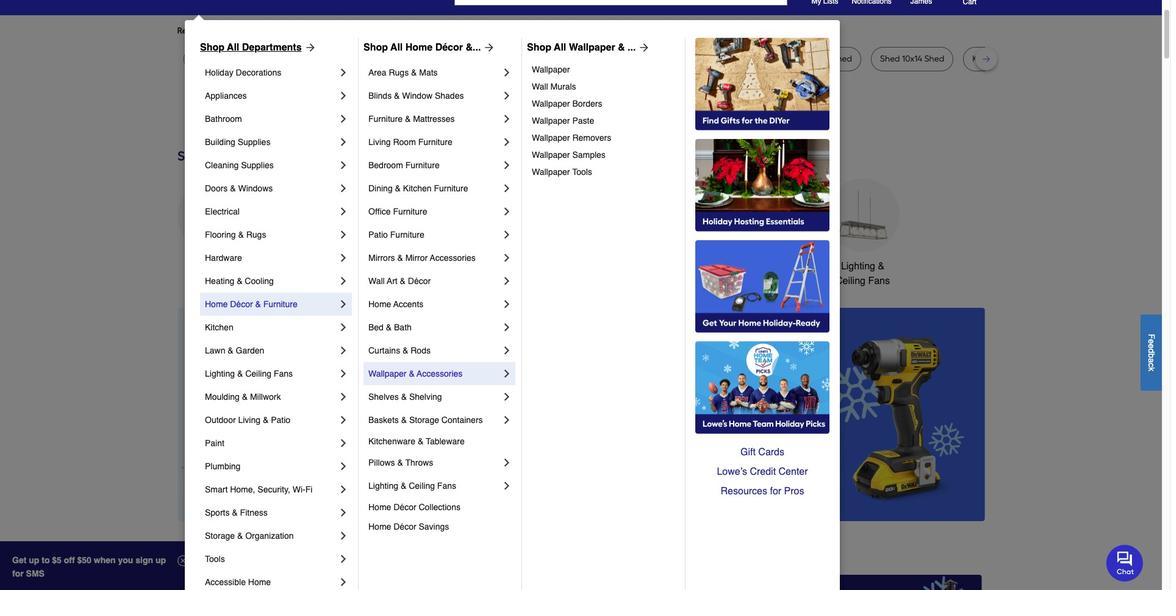 Task type: vqa. For each thing, say whether or not it's contained in the screenshot.
3rd All from right
yes



Task type: describe. For each thing, give the bounding box(es) containing it.
wallpaper borders
[[532, 99, 603, 109]]

you for more suggestions for you
[[397, 26, 411, 36]]

f
[[1147, 334, 1157, 339]]

more for more suggestions for you
[[312, 26, 332, 36]]

room
[[393, 137, 416, 147]]

all for home
[[391, 42, 403, 53]]

pillows & throws
[[369, 458, 433, 468]]

1 up from the left
[[29, 556, 39, 566]]

shop 25 days of deals by category image
[[177, 146, 985, 166]]

cooling
[[245, 276, 274, 286]]

1 horizontal spatial storage
[[409, 416, 439, 425]]

decorations for christmas
[[373, 276, 425, 287]]

wall for wall art & décor
[[369, 276, 385, 286]]

& for lawn & garden link
[[228, 346, 234, 356]]

wallpaper for wallpaper removers
[[532, 133, 570, 143]]

bed & bath
[[369, 323, 412, 333]]

& inside lighting & ceiling fans
[[878, 261, 885, 272]]

electrical link
[[205, 200, 337, 223]]

blinds & window shades link
[[369, 84, 501, 107]]

0 horizontal spatial bathroom
[[205, 114, 242, 124]]

bathroom link
[[205, 107, 337, 131]]

gift
[[741, 447, 756, 458]]

0 vertical spatial accessories
[[430, 253, 476, 263]]

wallpaper samples link
[[532, 146, 677, 164]]

chevron right image for baskets & storage containers
[[501, 414, 513, 427]]

ceiling inside lighting & ceiling fans
[[836, 276, 866, 287]]

chevron right image for accessible home
[[337, 577, 350, 589]]

chevron right image for mirrors & mirror accessories
[[501, 252, 513, 264]]

chevron right image for storage & organization
[[337, 530, 350, 542]]

chevron right image for doors & windows
[[337, 182, 350, 195]]

decorations for holiday
[[236, 68, 281, 77]]

holiday decorations
[[205, 68, 281, 77]]

bedroom furniture link
[[369, 154, 501, 177]]

patio furniture
[[369, 230, 425, 240]]

chevron right image for lawn & garden
[[337, 345, 350, 357]]

chevron right image for dining & kitchen furniture
[[501, 182, 513, 195]]

outdoor
[[205, 416, 236, 425]]

lawn & garden
[[205, 346, 264, 356]]

wallpaper removers link
[[532, 129, 677, 146]]

office furniture link
[[369, 200, 501, 223]]

1 horizontal spatial tools
[[573, 167, 592, 177]]

wallpaper down 'recommended searches for you' heading
[[569, 42, 615, 53]]

& for mirrors & mirror accessories link
[[397, 253, 403, 263]]

& for the topmost lighting & ceiling fans link
[[237, 369, 243, 379]]

baskets & storage containers link
[[369, 409, 501, 432]]

& for furniture & mattresses link
[[405, 114, 411, 124]]

& for shelves & shelving link
[[401, 392, 407, 402]]

containers
[[442, 416, 483, 425]]

arrow left image
[[404, 415, 416, 427]]

baskets
[[369, 416, 399, 425]]

mats
[[419, 68, 438, 77]]

all for departments
[[227, 42, 239, 53]]

flooring & rugs
[[205, 230, 266, 240]]

storage & organization link
[[205, 525, 337, 548]]

chevron right image for moulding & millwork
[[337, 391, 350, 403]]

fans inside lighting & ceiling fans
[[869, 276, 890, 287]]

up to 25 percent off select small appliances. image
[[454, 575, 709, 591]]

1 horizontal spatial living
[[369, 137, 391, 147]]

chevron right image for holiday decorations
[[337, 67, 350, 79]]

1 vertical spatial living
[[238, 416, 261, 425]]

shed for shed
[[833, 54, 852, 64]]

chevron right image for bathroom
[[337, 113, 350, 125]]

wall for wall murals
[[532, 82, 548, 92]]

& for bed & bath link
[[386, 323, 392, 333]]

shop all home décor &... link
[[364, 40, 496, 55]]

moulding & millwork
[[205, 392, 281, 402]]

$5
[[52, 556, 62, 566]]

smart for smart home, security, wi-fi
[[205, 485, 228, 495]]

all for wallpaper
[[554, 42, 566, 53]]

organization
[[245, 531, 294, 541]]

&...
[[466, 42, 481, 53]]

up to 35 percent off select grills and accessories. image
[[728, 575, 983, 591]]

kitchen faucets
[[457, 261, 527, 272]]

décor for home décor & furniture
[[230, 300, 253, 309]]

for up departments
[[275, 26, 286, 36]]

2 up from the left
[[156, 556, 166, 566]]

furniture & mattresses
[[369, 114, 455, 124]]

chevron right image for wallpaper & accessories
[[501, 368, 513, 380]]

christmas decorations button
[[363, 179, 436, 289]]

accents
[[393, 300, 424, 309]]

wallpaper & accessories
[[369, 369, 463, 379]]

chevron right image for building supplies
[[337, 136, 350, 148]]

faucets
[[492, 261, 527, 272]]

kitchen for kitchen faucets
[[457, 261, 490, 272]]

wallpaper for wallpaper tools
[[532, 167, 570, 177]]

chevron right image for lighting & ceiling fans
[[501, 480, 513, 492]]

bed & bath link
[[369, 316, 501, 339]]

up to 50 percent off select tools and accessories. image
[[394, 308, 985, 522]]

shop all departments
[[200, 42, 302, 53]]

wall murals link
[[532, 78, 677, 95]]

paint link
[[205, 432, 337, 455]]

supplies for cleaning supplies
[[241, 160, 274, 170]]

kitchen for kitchen
[[205, 323, 234, 333]]

0 vertical spatial kitchen
[[403, 184, 432, 193]]

area
[[369, 68, 387, 77]]

décor for home décor savings
[[394, 522, 417, 532]]

k
[[1147, 367, 1157, 372]]

home accents
[[369, 300, 424, 309]]

c
[[1147, 363, 1157, 367]]

shop for shop all home décor &...
[[364, 42, 388, 53]]

home inside "link"
[[406, 42, 433, 53]]

throws
[[405, 458, 433, 468]]

ceiling for the right lighting & ceiling fans link
[[409, 481, 435, 491]]

shop for shop all wallpaper & ...
[[527, 42, 552, 53]]

great
[[223, 544, 267, 563]]

home décor collections link
[[369, 498, 513, 517]]

shelves
[[369, 392, 399, 402]]

storage & organization
[[205, 531, 294, 541]]

pros
[[784, 486, 804, 497]]

shed for shed 10x14 shed
[[880, 54, 900, 64]]

office furniture
[[369, 207, 427, 217]]

& for doors & windows link
[[230, 184, 236, 193]]

hardware link
[[205, 247, 337, 270]]

chevron right image for lighting & ceiling fans
[[337, 368, 350, 380]]

area rugs & mats link
[[369, 61, 501, 84]]

lowe's
[[717, 467, 747, 478]]

flooring
[[205, 230, 236, 240]]

furniture down "bedroom furniture" link
[[434, 184, 468, 193]]

shed for shed outdoor storage
[[717, 54, 737, 64]]

savings
[[419, 522, 449, 532]]

christmas decorations
[[373, 261, 425, 287]]

& for flooring & rugs link
[[238, 230, 244, 240]]

hardie board
[[638, 54, 689, 64]]

when
[[94, 556, 116, 566]]

wallpaper borders link
[[532, 95, 677, 112]]

0 vertical spatial appliances
[[205, 91, 247, 101]]

off
[[64, 556, 75, 566]]

wall art & décor
[[369, 276, 431, 286]]

board
[[666, 54, 689, 64]]

& inside home décor & furniture link
[[255, 300, 261, 309]]

wallpaper for wallpaper samples
[[532, 150, 570, 160]]

patio furniture link
[[369, 223, 501, 247]]

chevron right image for smart home, security, wi-fi
[[337, 484, 350, 496]]

recommended searches for you
[[177, 26, 303, 36]]

chevron right image for wall art & décor
[[501, 275, 513, 287]]

resources
[[721, 486, 768, 497]]

wallpaper tools link
[[532, 164, 677, 181]]

smart for smart home
[[743, 261, 769, 272]]

wallpaper tools
[[532, 167, 592, 177]]

mirror
[[406, 253, 428, 263]]

a
[[1147, 358, 1157, 363]]

& for the pillows & throws link
[[398, 458, 403, 468]]

smart home, security, wi-fi
[[205, 485, 313, 495]]

lowe's credit center link
[[696, 463, 830, 482]]

chevron right image for electrical
[[337, 206, 350, 218]]

credit
[[750, 467, 776, 478]]

kitchenware & tableware link
[[369, 432, 513, 452]]

smart home button
[[734, 179, 807, 274]]

chevron right image for blinds & window shades
[[501, 90, 513, 102]]

find gifts for the diyer. image
[[696, 38, 830, 131]]

art
[[387, 276, 398, 286]]

shop all home décor &...
[[364, 42, 481, 53]]

wallpaper for wallpaper borders
[[532, 99, 570, 109]]

home inside button
[[772, 261, 798, 272]]

10x14
[[902, 54, 923, 64]]

sports & fitness
[[205, 508, 268, 518]]

chevron right image for office furniture
[[501, 206, 513, 218]]

chevron right image for kitchen
[[337, 322, 350, 334]]

shop for shop all departments
[[200, 42, 225, 53]]

wallpaper samples
[[532, 150, 606, 160]]

area rugs & mats
[[369, 68, 438, 77]]

for inside get up to $5 off $50 when you sign up for sms
[[12, 569, 24, 579]]

chevron right image for outdoor living & patio
[[337, 414, 350, 427]]



Task type: locate. For each thing, give the bounding box(es) containing it.
1 vertical spatial fans
[[274, 369, 293, 379]]

chevron right image for patio furniture
[[501, 229, 513, 241]]

for right the suggestions on the left
[[384, 26, 395, 36]]

chat invite button image
[[1107, 545, 1144, 582]]

shed right storage
[[833, 54, 852, 64]]

1 vertical spatial tools
[[205, 555, 225, 564]]

0 vertical spatial smart
[[743, 261, 769, 272]]

1 vertical spatial bathroom
[[656, 261, 699, 272]]

0 vertical spatial rugs
[[389, 68, 409, 77]]

kitchenware & tableware
[[369, 437, 465, 447]]

1 horizontal spatial you
[[397, 26, 411, 36]]

0 vertical spatial lighting & ceiling fans link
[[205, 362, 337, 386]]

2 vertical spatial fans
[[437, 481, 456, 491]]

furniture down heating & cooling link
[[263, 300, 298, 309]]

home décor & furniture link
[[205, 293, 337, 316]]

& inside shelves & shelving link
[[401, 392, 407, 402]]

rugs up hardware link
[[246, 230, 266, 240]]

supplies up windows
[[241, 160, 274, 170]]

0 horizontal spatial kitchen
[[205, 323, 234, 333]]

patio
[[369, 230, 388, 240], [271, 416, 291, 425]]

0 horizontal spatial shop
[[200, 42, 225, 53]]

& for dining & kitchen furniture link at the top left of page
[[395, 184, 401, 193]]

you for recommended searches for you
[[288, 26, 303, 36]]

1 shed from the left
[[717, 54, 737, 64]]

0 vertical spatial ceiling
[[836, 276, 866, 287]]

wallpaper for wallpaper paste
[[532, 116, 570, 126]]

& for 'sports & fitness' link
[[232, 508, 238, 518]]

all down 'recommended searches for you' heading
[[554, 42, 566, 53]]

& for heating & cooling link
[[237, 276, 243, 286]]

more up accessible
[[177, 544, 218, 563]]

1 vertical spatial wall
[[369, 276, 385, 286]]

furniture down furniture & mattresses link
[[418, 137, 453, 147]]

chevron right image for flooring & rugs
[[337, 229, 350, 241]]

storage down the sports
[[205, 531, 235, 541]]

0 horizontal spatial fans
[[274, 369, 293, 379]]

chevron right image for curtains & rods
[[501, 345, 513, 357]]

wall art & décor link
[[369, 270, 501, 293]]

& inside area rugs & mats link
[[411, 68, 417, 77]]

shelving
[[409, 392, 442, 402]]

0 horizontal spatial wall
[[369, 276, 385, 286]]

heating
[[205, 276, 234, 286]]

décor down mirrors & mirror accessories
[[408, 276, 431, 286]]

$50
[[77, 556, 91, 566]]

0 horizontal spatial up
[[29, 556, 39, 566]]

& inside doors & windows link
[[230, 184, 236, 193]]

plumbing
[[205, 462, 241, 472]]

& inside flooring & rugs link
[[238, 230, 244, 240]]

2 horizontal spatial shop
[[527, 42, 552, 53]]

samples
[[573, 150, 606, 160]]

home décor savings
[[369, 522, 449, 532]]

1 you from the left
[[288, 26, 303, 36]]

shop down more suggestions for you link
[[364, 42, 388, 53]]

decorations down christmas
[[373, 276, 425, 287]]

décor inside wall art & décor link
[[408, 276, 431, 286]]

chevron right image for home décor & furniture
[[337, 298, 350, 311]]

heating & cooling link
[[205, 270, 337, 293]]

furniture down blinds
[[369, 114, 403, 124]]

lighting & ceiling fans link up the collections on the left of the page
[[369, 475, 501, 498]]

bathroom button
[[641, 179, 714, 274]]

1 vertical spatial decorations
[[373, 276, 425, 287]]

recommended searches for you heading
[[177, 25, 985, 37]]

garden
[[236, 346, 264, 356]]

accessories up wall art & décor link at the top left of page
[[430, 253, 476, 263]]

get
[[12, 556, 26, 566]]

arrow right image for shop all home décor &...
[[481, 41, 496, 54]]

sign
[[136, 556, 153, 566]]

décor left the &...
[[435, 42, 463, 53]]

2 horizontal spatial kitchen
[[457, 261, 490, 272]]

doors & windows
[[205, 184, 273, 193]]

1 horizontal spatial bathroom
[[656, 261, 699, 272]]

recommended
[[177, 26, 236, 36]]

0 vertical spatial storage
[[409, 416, 439, 425]]

& inside heating & cooling link
[[237, 276, 243, 286]]

more inside 'recommended searches for you' heading
[[312, 26, 332, 36]]

lawn & garden link
[[205, 339, 337, 362]]

2 horizontal spatial fans
[[869, 276, 890, 287]]

1 vertical spatial lighting & ceiling fans link
[[369, 475, 501, 498]]

lighting & ceiling fans inside button
[[836, 261, 890, 287]]

2 vertical spatial lighting
[[369, 481, 398, 491]]

& inside curtains & rods link
[[403, 346, 408, 356]]

arrow right image
[[302, 41, 316, 54]]

& for kitchenware & tableware link
[[418, 437, 424, 447]]

2 vertical spatial lighting & ceiling fans
[[369, 481, 456, 491]]

all down recommended searches for you
[[227, 42, 239, 53]]

2 all from the left
[[391, 42, 403, 53]]

home décor savings link
[[369, 517, 513, 537]]

more suggestions for you link
[[312, 25, 421, 37]]

fitness
[[240, 508, 268, 518]]

décor down heating & cooling
[[230, 300, 253, 309]]

1 vertical spatial more
[[177, 544, 218, 563]]

appliances
[[205, 91, 247, 101], [190, 261, 238, 272]]

décor
[[435, 42, 463, 53], [408, 276, 431, 286], [230, 300, 253, 309], [394, 503, 417, 513], [394, 522, 417, 532]]

shed left 10x14
[[880, 54, 900, 64]]

lighting inside button
[[841, 261, 876, 272]]

center
[[779, 467, 808, 478]]

0 horizontal spatial rugs
[[246, 230, 266, 240]]

arrow right image left board
[[636, 41, 651, 54]]

2 vertical spatial ceiling
[[409, 481, 435, 491]]

3 shop from the left
[[527, 42, 552, 53]]

1 arrow right image from the left
[[481, 41, 496, 54]]

get up to $5 off $50 when you sign up for sms
[[12, 556, 166, 579]]

1 vertical spatial appliances
[[190, 261, 238, 272]]

décor down home décor collections
[[394, 522, 417, 532]]

pillows & throws link
[[369, 452, 501, 475]]

4 shed from the left
[[925, 54, 945, 64]]

shed 10x14 shed
[[880, 54, 945, 64]]

windows
[[238, 184, 273, 193]]

e up "b"
[[1147, 344, 1157, 349]]

...
[[628, 42, 636, 53]]

appliances up heating
[[190, 261, 238, 272]]

cleaning supplies
[[205, 160, 274, 170]]

wallpaper down wallpaper samples
[[532, 167, 570, 177]]

plumbing link
[[205, 455, 337, 478]]

doors & windows link
[[205, 177, 337, 200]]

& inside bed & bath link
[[386, 323, 392, 333]]

0 horizontal spatial you
[[288, 26, 303, 36]]

building
[[205, 137, 235, 147]]

2 vertical spatial kitchen
[[205, 323, 234, 333]]

2 shop from the left
[[364, 42, 388, 53]]

wallpaper down wallpaper borders
[[532, 116, 570, 126]]

home,
[[230, 485, 255, 495]]

1 horizontal spatial shop
[[364, 42, 388, 53]]

bath
[[394, 323, 412, 333]]

home décor & furniture
[[205, 300, 298, 309]]

1 horizontal spatial lighting
[[369, 481, 398, 491]]

&
[[618, 42, 625, 53], [411, 68, 417, 77], [394, 91, 400, 101], [405, 114, 411, 124], [230, 184, 236, 193], [395, 184, 401, 193], [238, 230, 244, 240], [397, 253, 403, 263], [878, 261, 885, 272], [237, 276, 243, 286], [400, 276, 406, 286], [255, 300, 261, 309], [386, 323, 392, 333], [228, 346, 234, 356], [403, 346, 408, 356], [237, 369, 243, 379], [409, 369, 415, 379], [242, 392, 248, 402], [401, 392, 407, 402], [263, 416, 269, 425], [401, 416, 407, 425], [418, 437, 424, 447], [398, 458, 403, 468], [401, 481, 407, 491], [232, 508, 238, 518], [237, 531, 243, 541]]

1 horizontal spatial decorations
[[373, 276, 425, 287]]

all up area rugs & mats
[[391, 42, 403, 53]]

scroll to item #2 element
[[657, 498, 688, 506]]

departments
[[242, 42, 302, 53]]

2 horizontal spatial all
[[554, 42, 566, 53]]

furniture down dining & kitchen furniture
[[393, 207, 427, 217]]

wallpaper link
[[532, 61, 677, 78]]

3 all from the left
[[554, 42, 566, 53]]

1 horizontal spatial up
[[156, 556, 166, 566]]

holiday hosting essentials. image
[[696, 139, 830, 232]]

shed left outdoor
[[717, 54, 737, 64]]

appliances inside button
[[190, 261, 238, 272]]

1 horizontal spatial more
[[312, 26, 332, 36]]

wallpaper up wallpaper tools
[[532, 150, 570, 160]]

décor inside shop all home décor &... "link"
[[435, 42, 463, 53]]

kitchen left faucets
[[457, 261, 490, 272]]

shelves & shelving link
[[369, 386, 501, 409]]

1 vertical spatial rugs
[[246, 230, 266, 240]]

0 horizontal spatial smart
[[205, 485, 228, 495]]

arrow right image inside shop all home décor &... "link"
[[481, 41, 496, 54]]

living down moulding & millwork
[[238, 416, 261, 425]]

2 arrow right image from the left
[[636, 41, 651, 54]]

& inside dining & kitchen furniture link
[[395, 184, 401, 193]]

& for moulding & millwork link
[[242, 392, 248, 402]]

Search Query text field
[[455, 0, 732, 5]]

decorations inside button
[[373, 276, 425, 287]]

supplies for building supplies
[[238, 137, 271, 147]]

0 horizontal spatial arrow right image
[[481, 41, 496, 54]]

ceiling
[[836, 276, 866, 287], [245, 369, 272, 379], [409, 481, 435, 491]]

wallpaper for wallpaper
[[532, 65, 570, 74]]

sports
[[205, 508, 230, 518]]

1 vertical spatial storage
[[205, 531, 235, 541]]

bedroom furniture
[[369, 160, 440, 170]]

fans
[[869, 276, 890, 287], [274, 369, 293, 379], [437, 481, 456, 491]]

& for blinds & window shades link
[[394, 91, 400, 101]]

living up bedroom
[[369, 137, 391, 147]]

0 horizontal spatial patio
[[271, 416, 291, 425]]

rugs right area
[[389, 68, 409, 77]]

0 vertical spatial supplies
[[238, 137, 271, 147]]

arrow right image inside shop all wallpaper & ... link
[[636, 41, 651, 54]]

1 horizontal spatial smart
[[743, 261, 769, 272]]

chevron right image for hardware
[[337, 252, 350, 264]]

wallpaper & accessories link
[[369, 362, 501, 386]]

& inside moulding & millwork link
[[242, 392, 248, 402]]

0 horizontal spatial all
[[227, 42, 239, 53]]

deals
[[272, 544, 318, 563]]

1 vertical spatial smart
[[205, 485, 228, 495]]

lowe's home team holiday picks. image
[[696, 342, 830, 434]]

more for more great deals
[[177, 544, 218, 563]]

lighting
[[841, 261, 876, 272], [205, 369, 235, 379], [369, 481, 398, 491]]

1 vertical spatial lighting & ceiling fans
[[205, 369, 293, 379]]

chevron right image for shelves & shelving
[[501, 391, 513, 403]]

wall left murals
[[532, 82, 548, 92]]

murals
[[551, 82, 576, 92]]

you
[[118, 556, 133, 566]]

1 all from the left
[[227, 42, 239, 53]]

3 shed from the left
[[880, 54, 900, 64]]

kitchen up lawn
[[205, 323, 234, 333]]

0 horizontal spatial living
[[238, 416, 261, 425]]

chevron right image for pillows & throws
[[501, 457, 513, 469]]

you up arrow right icon
[[288, 26, 303, 36]]

& inside furniture & mattresses link
[[405, 114, 411, 124]]

0 horizontal spatial tools
[[205, 555, 225, 564]]

& inside outdoor living & patio link
[[263, 416, 269, 425]]

1 vertical spatial lighting
[[205, 369, 235, 379]]

flooring & rugs link
[[205, 223, 337, 247]]

kitchen down bedroom furniture
[[403, 184, 432, 193]]

& inside blinds & window shades link
[[394, 91, 400, 101]]

1 horizontal spatial wall
[[532, 82, 548, 92]]

2 you from the left
[[397, 26, 411, 36]]

décor for home décor collections
[[394, 503, 417, 513]]

up right sign
[[156, 556, 166, 566]]

lowe's wishes you and your family a happy hanukkah. image
[[177, 103, 985, 134]]

get your home holiday-ready. image
[[696, 240, 830, 333]]

appliances down holiday
[[205, 91, 247, 101]]

2 horizontal spatial lighting
[[841, 261, 876, 272]]

dining & kitchen furniture link
[[369, 177, 501, 200]]

wallpaper down wall murals
[[532, 99, 570, 109]]

0 vertical spatial fans
[[869, 276, 890, 287]]

chevron right image for heating & cooling
[[337, 275, 350, 287]]

electrical
[[205, 207, 240, 217]]

more
[[312, 26, 332, 36], [177, 544, 218, 563]]

shop
[[200, 42, 225, 53], [364, 42, 388, 53], [527, 42, 552, 53]]

resources for pros link
[[696, 482, 830, 502]]

decorations inside 'link'
[[236, 68, 281, 77]]

0 horizontal spatial lighting & ceiling fans
[[205, 369, 293, 379]]

0 vertical spatial decorations
[[236, 68, 281, 77]]

décor inside home décor collections link
[[394, 503, 417, 513]]

kobalt
[[973, 54, 998, 64]]

chevron right image for home accents
[[501, 298, 513, 311]]

décor inside home décor savings link
[[394, 522, 417, 532]]

you up shop all home décor &...
[[397, 26, 411, 36]]

0 horizontal spatial storage
[[205, 531, 235, 541]]

& for storage & organization link on the bottom of page
[[237, 531, 243, 541]]

0 vertical spatial tools
[[573, 167, 592, 177]]

1 vertical spatial kitchen
[[457, 261, 490, 272]]

1 horizontal spatial all
[[391, 42, 403, 53]]

supplies up the cleaning supplies on the top
[[238, 137, 271, 147]]

1 horizontal spatial lighting & ceiling fans
[[369, 481, 456, 491]]

lighting & ceiling fans link up millwork
[[205, 362, 337, 386]]

wallpaper removers
[[532, 133, 612, 143]]

25 days of deals. don't miss deals every day. same-day delivery on in-stock orders placed by 2 p m. image
[[177, 308, 374, 522]]

shop up toilet
[[527, 42, 552, 53]]

0 vertical spatial bathroom
[[205, 114, 242, 124]]

chevron right image for sports & fitness
[[337, 507, 350, 519]]

furniture up dining & kitchen furniture
[[406, 160, 440, 170]]

pillows
[[369, 458, 395, 468]]

lighting & ceiling fans for the topmost lighting & ceiling fans link
[[205, 369, 293, 379]]

accessories
[[430, 253, 476, 263], [417, 369, 463, 379]]

outdoor
[[739, 54, 772, 64]]

1 horizontal spatial ceiling
[[409, 481, 435, 491]]

holiday
[[205, 68, 234, 77]]

tools down shop 25 days of deals by category image
[[573, 167, 592, 177]]

arrow right image left toilet
[[481, 41, 496, 54]]

None search field
[[455, 0, 788, 17]]

resources for pros
[[721, 486, 804, 497]]

shed right 10x14
[[925, 54, 945, 64]]

wallpaper down curtains
[[369, 369, 407, 379]]

more great deals
[[177, 544, 318, 563]]

& inside baskets & storage containers link
[[401, 416, 407, 425]]

0 horizontal spatial ceiling
[[245, 369, 272, 379]]

0 horizontal spatial lighting
[[205, 369, 235, 379]]

up left to
[[29, 556, 39, 566]]

accessible home
[[205, 578, 271, 588]]

patio down office
[[369, 230, 388, 240]]

chevron right image
[[337, 67, 350, 79], [337, 113, 350, 125], [501, 113, 513, 125], [501, 182, 513, 195], [501, 206, 513, 218], [501, 229, 513, 241], [501, 252, 513, 264], [501, 275, 513, 287], [337, 298, 350, 311], [501, 322, 513, 334], [337, 368, 350, 380], [501, 368, 513, 380], [337, 414, 350, 427], [501, 414, 513, 427], [337, 437, 350, 450], [337, 484, 350, 496], [337, 553, 350, 566], [337, 577, 350, 589]]

sms
[[26, 569, 44, 579]]

1 e from the top
[[1147, 339, 1157, 344]]

chevron right image for tools
[[337, 553, 350, 566]]

all inside "link"
[[391, 42, 403, 53]]

1 vertical spatial supplies
[[241, 160, 274, 170]]

shades
[[435, 91, 464, 101]]

chevron right image for plumbing
[[337, 461, 350, 473]]

supplies inside building supplies link
[[238, 137, 271, 147]]

& inside wallpaper & accessories link
[[409, 369, 415, 379]]

e up "d"
[[1147, 339, 1157, 344]]

supplies inside cleaning supplies link
[[241, 160, 274, 170]]

b
[[1147, 353, 1157, 358]]

2 shed from the left
[[833, 54, 852, 64]]

kitchen inside button
[[457, 261, 490, 272]]

chevron right image for living room furniture
[[501, 136, 513, 148]]

& inside wall art & décor link
[[400, 276, 406, 286]]

& for the right lighting & ceiling fans link
[[401, 481, 407, 491]]

& inside 'sports & fitness' link
[[232, 508, 238, 518]]

millwork
[[250, 392, 281, 402]]

& for curtains & rods link
[[403, 346, 408, 356]]

toilet
[[528, 54, 549, 64]]

1 vertical spatial ceiling
[[245, 369, 272, 379]]

& inside mirrors & mirror accessories link
[[397, 253, 403, 263]]

2 e from the top
[[1147, 344, 1157, 349]]

you
[[288, 26, 303, 36], [397, 26, 411, 36]]

2 horizontal spatial ceiling
[[836, 276, 866, 287]]

& inside shop all wallpaper & ... link
[[618, 42, 625, 53]]

accessories up shelves & shelving link
[[417, 369, 463, 379]]

& inside storage & organization link
[[237, 531, 243, 541]]

1 horizontal spatial patio
[[369, 230, 388, 240]]

decorations down "shop all departments" link
[[236, 68, 281, 77]]

get up to 2 free select tools or batteries when you buy 1 with select purchases. image
[[180, 575, 434, 591]]

wallpaper
[[569, 42, 615, 53], [532, 65, 570, 74], [532, 99, 570, 109], [532, 116, 570, 126], [532, 133, 570, 143], [532, 150, 570, 160], [532, 167, 570, 177], [369, 369, 407, 379]]

wallpaper down wallpaper paste
[[532, 133, 570, 143]]

fans for the topmost lighting & ceiling fans link
[[274, 369, 293, 379]]

wall left "art"
[[369, 276, 385, 286]]

heating & cooling
[[205, 276, 274, 286]]

1 horizontal spatial rugs
[[389, 68, 409, 77]]

furniture up mirror
[[390, 230, 425, 240]]

chevron right image for bed & bath
[[501, 322, 513, 334]]

& inside lawn & garden link
[[228, 346, 234, 356]]

lighting & ceiling fans for the right lighting & ceiling fans link
[[369, 481, 456, 491]]

arrow right image for shop all wallpaper & ...
[[636, 41, 651, 54]]

& for baskets & storage containers link
[[401, 416, 407, 425]]

& inside the pillows & throws link
[[398, 458, 403, 468]]

outdoor living & patio link
[[205, 409, 337, 432]]

0 horizontal spatial lighting & ceiling fans link
[[205, 362, 337, 386]]

chevron right image for bedroom furniture
[[501, 159, 513, 171]]

& inside kitchenware & tableware link
[[418, 437, 424, 447]]

collections
[[419, 503, 461, 513]]

chevron right image
[[501, 67, 513, 79], [337, 90, 350, 102], [501, 90, 513, 102], [337, 136, 350, 148], [501, 136, 513, 148], [337, 159, 350, 171], [501, 159, 513, 171], [337, 182, 350, 195], [337, 206, 350, 218], [337, 229, 350, 241], [337, 252, 350, 264], [337, 275, 350, 287], [501, 298, 513, 311], [337, 322, 350, 334], [337, 345, 350, 357], [501, 345, 513, 357], [337, 391, 350, 403], [501, 391, 513, 403], [501, 457, 513, 469], [337, 461, 350, 473], [501, 480, 513, 492], [337, 507, 350, 519], [337, 530, 350, 542]]

chevron right image for area rugs & mats
[[501, 67, 513, 79]]

shop inside "link"
[[364, 42, 388, 53]]

sports & fitness link
[[205, 502, 337, 525]]

wallpaper down toilet
[[532, 65, 570, 74]]

f e e d b a c k button
[[1141, 315, 1162, 391]]

lighting & ceiling fans
[[836, 261, 890, 287], [205, 369, 293, 379], [369, 481, 456, 491]]

mirrors & mirror accessories
[[369, 253, 476, 263]]

0 vertical spatial wall
[[532, 82, 548, 92]]

for down get
[[12, 569, 24, 579]]

0 vertical spatial living
[[369, 137, 391, 147]]

décor inside home décor & furniture link
[[230, 300, 253, 309]]

chevron right image for cleaning supplies
[[337, 159, 350, 171]]

0 horizontal spatial decorations
[[236, 68, 281, 77]]

0 vertical spatial lighting
[[841, 261, 876, 272]]

wallpaper for wallpaper & accessories
[[369, 369, 407, 379]]

0 vertical spatial patio
[[369, 230, 388, 240]]

bathroom inside button
[[656, 261, 699, 272]]

doors
[[205, 184, 228, 193]]

0 vertical spatial lighting & ceiling fans
[[836, 261, 890, 287]]

1 vertical spatial patio
[[271, 416, 291, 425]]

more up arrow right icon
[[312, 26, 332, 36]]

to
[[42, 556, 50, 566]]

chevron right image for paint
[[337, 437, 350, 450]]

for left pros
[[770, 486, 782, 497]]

1 horizontal spatial lighting & ceiling fans link
[[369, 475, 501, 498]]

1 shop from the left
[[200, 42, 225, 53]]

paint
[[205, 439, 224, 448]]

fans for the right lighting & ceiling fans link
[[437, 481, 456, 491]]

tools up accessible
[[205, 555, 225, 564]]

smart inside button
[[743, 261, 769, 272]]

chevron right image for furniture & mattresses
[[501, 113, 513, 125]]

1 horizontal spatial arrow right image
[[636, 41, 651, 54]]

ceiling for the topmost lighting & ceiling fans link
[[245, 369, 272, 379]]

2 horizontal spatial lighting & ceiling fans
[[836, 261, 890, 287]]

1 horizontal spatial fans
[[437, 481, 456, 491]]

0 vertical spatial more
[[312, 26, 332, 36]]

arrow right image
[[481, 41, 496, 54], [636, 41, 651, 54]]

chevron right image for appliances
[[337, 90, 350, 102]]

& for wallpaper & accessories link
[[409, 369, 415, 379]]

patio down moulding & millwork link
[[271, 416, 291, 425]]

bathroom
[[205, 114, 242, 124], [656, 261, 699, 272]]

kitchenware
[[369, 437, 416, 447]]

shop down recommended
[[200, 42, 225, 53]]

0 horizontal spatial more
[[177, 544, 218, 563]]

décor up home décor savings
[[394, 503, 417, 513]]

1 vertical spatial accessories
[[417, 369, 463, 379]]

storage up kitchenware & tableware
[[409, 416, 439, 425]]

1 horizontal spatial kitchen
[[403, 184, 432, 193]]



